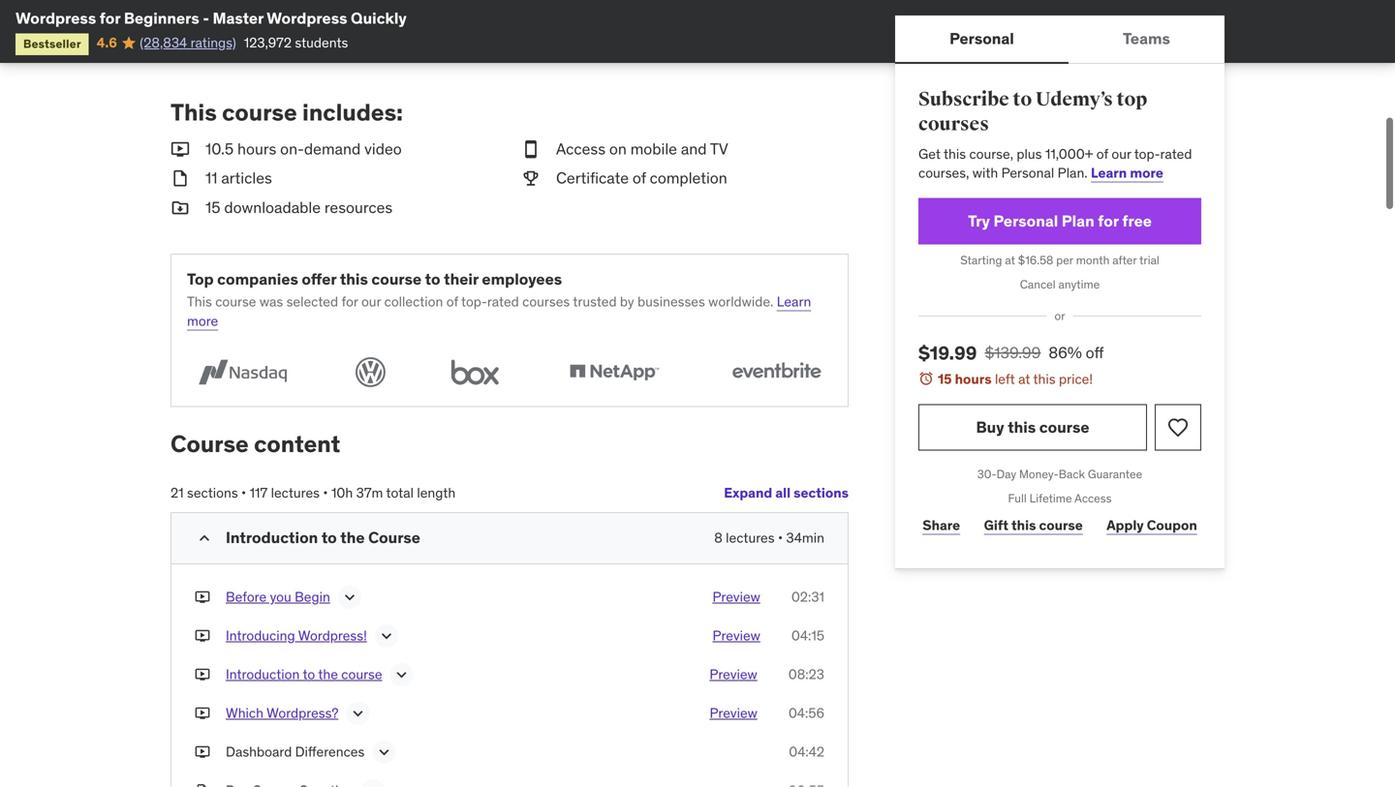 Task type: vqa. For each thing, say whether or not it's contained in the screenshot.
bottom "course"
no



Task type: describe. For each thing, give the bounding box(es) containing it.
cancel
[[1020, 277, 1056, 292]]

more for top companies offer this course to their employees
[[187, 312, 218, 330]]

1 horizontal spatial at
[[1018, 370, 1030, 388]]

gift this course
[[984, 517, 1083, 534]]

coupon
[[1147, 517, 1197, 534]]

content
[[254, 430, 340, 459]]

top
[[1117, 88, 1147, 111]]

this for this course includes:
[[171, 98, 217, 127]]

course inside button
[[1039, 417, 1089, 437]]

course up "collection"
[[371, 269, 422, 289]]

get this course, plus 11,000+ of our top-rated courses, with personal plan.
[[918, 145, 1192, 182]]

dashboard differences
[[226, 744, 365, 761]]

or
[[1055, 309, 1065, 324]]

less
[[234, 7, 260, 25]]

0 horizontal spatial courses
[[522, 293, 570, 311]]

top
[[187, 269, 214, 289]]

xsmall image inside show less button
[[264, 9, 279, 24]]

apply coupon
[[1107, 517, 1197, 534]]

to for course
[[303, 666, 315, 684]]

before you begin
[[226, 589, 330, 606]]

with
[[973, 164, 998, 182]]

show lecture description image right differences
[[374, 743, 394, 763]]

2 wordpress from the left
[[267, 8, 347, 28]]

you
[[270, 589, 291, 606]]

0 vertical spatial access
[[556, 139, 606, 159]]

full
[[1008, 491, 1027, 506]]

eventbrite image
[[721, 354, 832, 391]]

price!
[[1059, 370, 1093, 388]]

netapp image
[[559, 354, 670, 391]]

guarantee
[[1088, 467, 1142, 482]]

gift this course link
[[980, 507, 1087, 546]]

video
[[364, 139, 402, 159]]

tv
[[710, 139, 728, 159]]

mobile
[[630, 139, 677, 159]]

alarm image
[[918, 371, 934, 386]]

small image for access on mobile and tv
[[521, 138, 541, 160]]

this for this course was selected for our collection of top-rated courses trusted by businesses worldwide.
[[187, 293, 212, 311]]

worldwide.
[[708, 293, 774, 311]]

off
[[1086, 343, 1104, 363]]

get
[[918, 145, 941, 163]]

learn for subscribe to udemy's top courses
[[1091, 164, 1127, 182]]

(28,834 ratings)
[[140, 34, 236, 51]]

access inside 30-day money-back guarantee full lifetime access
[[1075, 491, 1112, 506]]

this course was selected for our collection of top-rated courses trusted by businesses worldwide.
[[187, 293, 774, 311]]

courses,
[[918, 164, 969, 182]]

preview for 04:56
[[710, 705, 757, 722]]

access on mobile and tv
[[556, 139, 728, 159]]

small image for 15
[[171, 197, 190, 219]]

wishlist image
[[1167, 416, 1190, 439]]

wordpress!
[[298, 628, 367, 645]]

students
[[295, 34, 348, 51]]

$139.99
[[985, 343, 1041, 363]]

includes:
[[302, 98, 403, 127]]

top companies offer this course to their employees
[[187, 269, 562, 289]]

anytime
[[1059, 277, 1100, 292]]

the for course
[[340, 528, 365, 548]]

rated inside get this course, plus 11,000+ of our top-rated courses, with personal plan.
[[1160, 145, 1192, 163]]

after
[[1112, 253, 1137, 268]]

15 hours left at this price!
[[938, 370, 1093, 388]]

show lecture description image for before you begin
[[340, 588, 359, 608]]

hours for 15
[[955, 370, 992, 388]]

(28,834
[[140, 34, 187, 51]]

show
[[195, 7, 231, 25]]

123,972
[[244, 34, 292, 51]]

this for get
[[944, 145, 966, 163]]

0 horizontal spatial our
[[361, 293, 381, 311]]

begin
[[295, 589, 330, 606]]

share
[[923, 517, 960, 534]]

learn more link for subscribe to udemy's top courses
[[1091, 164, 1163, 182]]

introducing wordpress!
[[226, 628, 367, 645]]

back
[[1059, 467, 1085, 482]]

personal inside get this course, plus 11,000+ of our top-rated courses, with personal plan.
[[1001, 164, 1054, 182]]

which wordpress? button
[[226, 705, 338, 728]]

small image for 10.5 hours on-demand video
[[171, 138, 190, 160]]

money-
[[1019, 467, 1059, 482]]

04:42
[[789, 744, 824, 761]]

21
[[171, 484, 184, 502]]

all
[[775, 484, 791, 502]]

employees
[[482, 269, 562, 289]]

to for course
[[321, 528, 337, 548]]

subscribe to udemy's top courses
[[918, 88, 1147, 136]]

demand
[[304, 139, 361, 159]]

this left price!
[[1033, 370, 1056, 388]]

quickly
[[351, 8, 407, 28]]

$16.58
[[1018, 253, 1054, 268]]

bestseller
[[23, 36, 81, 51]]

free
[[1122, 211, 1152, 231]]

try personal plan for free link
[[918, 198, 1201, 245]]

expand all sections
[[724, 484, 849, 502]]

selected
[[286, 293, 338, 311]]

tab list containing personal
[[895, 16, 1225, 64]]

1 horizontal spatial of
[[633, 168, 646, 188]]

xsmall image for before you begin
[[195, 588, 210, 607]]

for inside try personal plan for free link
[[1098, 211, 1119, 231]]

1 vertical spatial rated
[[487, 293, 519, 311]]

• for 8
[[778, 530, 783, 547]]

86%
[[1049, 343, 1082, 363]]

nasdaq image
[[187, 354, 298, 391]]

2 vertical spatial of
[[446, 293, 458, 311]]

on-
[[280, 139, 304, 159]]

more for subscribe to udemy's top courses
[[1130, 164, 1163, 182]]

course inside button
[[341, 666, 382, 684]]

30-
[[977, 467, 997, 482]]

personal inside try personal plan for free link
[[994, 211, 1058, 231]]

15 downloadable resources
[[205, 198, 393, 218]]

0 horizontal spatial course
[[171, 430, 249, 459]]

of inside get this course, plus 11,000+ of our top-rated courses, with personal plan.
[[1097, 145, 1108, 163]]

xsmall image for show lecture description icon at the bottom of the page
[[195, 666, 210, 685]]

21 sections • 117 lectures • 10h 37m total length
[[171, 484, 456, 502]]

downloadable
[[224, 198, 321, 218]]

show lecture description image down differences
[[363, 782, 383, 788]]

to left their
[[425, 269, 440, 289]]

expand all sections button
[[724, 474, 849, 513]]

our inside get this course, plus 11,000+ of our top-rated courses, with personal plan.
[[1112, 145, 1131, 163]]

resources
[[324, 198, 393, 218]]

udemy's
[[1036, 88, 1113, 111]]

completion
[[650, 168, 727, 188]]

show less button
[[195, 0, 279, 36]]

trusted
[[573, 293, 617, 311]]

course down lifetime
[[1039, 517, 1083, 534]]

apply
[[1107, 517, 1144, 534]]

courses inside subscribe to udemy's top courses
[[918, 113, 989, 136]]



Task type: locate. For each thing, give the bounding box(es) containing it.
1 horizontal spatial learn more
[[1091, 164, 1163, 182]]

-
[[203, 8, 209, 28]]

0 horizontal spatial at
[[1005, 253, 1015, 268]]

of down their
[[446, 293, 458, 311]]

sections right all
[[794, 484, 849, 502]]

learn more link up free
[[1091, 164, 1163, 182]]

master
[[213, 8, 264, 28]]

wordpress for beginners - master wordpress quickly
[[16, 8, 407, 28]]

introduction for introduction to the course
[[226, 666, 300, 684]]

was
[[260, 293, 283, 311]]

preview left 04:15
[[713, 628, 760, 645]]

• left 117
[[241, 484, 246, 502]]

top- down their
[[461, 293, 487, 311]]

personal inside personal button
[[950, 28, 1014, 48]]

0 horizontal spatial more
[[187, 312, 218, 330]]

0 vertical spatial the
[[340, 528, 365, 548]]

1 horizontal spatial learn
[[1091, 164, 1127, 182]]

0 horizontal spatial learn
[[777, 293, 811, 311]]

companies
[[217, 269, 298, 289]]

small image
[[171, 138, 190, 160], [521, 138, 541, 160], [171, 168, 190, 190], [195, 529, 214, 549]]

0 horizontal spatial lectures
[[271, 484, 320, 502]]

this up "10.5"
[[171, 98, 217, 127]]

to down introducing wordpress! button
[[303, 666, 315, 684]]

preview left 04:56 on the bottom
[[710, 705, 757, 722]]

try
[[968, 211, 990, 231]]

0 horizontal spatial hours
[[237, 139, 276, 159]]

learn more up free
[[1091, 164, 1163, 182]]

certificate of completion
[[556, 168, 727, 188]]

introducing wordpress! button
[[226, 627, 367, 650]]

1 vertical spatial access
[[1075, 491, 1112, 506]]

show lecture description image right begin
[[340, 588, 359, 608]]

to for top
[[1013, 88, 1032, 111]]

0 vertical spatial learn more
[[1091, 164, 1163, 182]]

subscribe
[[918, 88, 1009, 111]]

0 horizontal spatial sections
[[187, 484, 238, 502]]

this down top
[[187, 293, 212, 311]]

of down the access on mobile and tv
[[633, 168, 646, 188]]

lectures right 117
[[271, 484, 320, 502]]

0 horizontal spatial small image
[[171, 197, 190, 219]]

personal button
[[895, 16, 1069, 62]]

1 vertical spatial xsmall image
[[195, 666, 210, 685]]

tab list
[[895, 16, 1225, 64]]

learn more link down employees
[[187, 293, 811, 330]]

top- down top
[[1134, 145, 1160, 163]]

show lecture description image for introducing wordpress!
[[377, 627, 396, 646]]

top-
[[1134, 145, 1160, 163], [461, 293, 487, 311]]

teams
[[1123, 28, 1170, 48]]

2 sections from the left
[[187, 484, 238, 502]]

show lecture description image for which wordpress?
[[348, 705, 368, 724]]

1 vertical spatial learn more link
[[187, 293, 811, 330]]

0 vertical spatial personal
[[950, 28, 1014, 48]]

0 vertical spatial this
[[171, 98, 217, 127]]

learn more for subscribe to udemy's top courses
[[1091, 164, 1163, 182]]

hours
[[237, 139, 276, 159], [955, 370, 992, 388]]

2 introduction from the top
[[226, 666, 300, 684]]

1 vertical spatial top-
[[461, 293, 487, 311]]

1 horizontal spatial our
[[1112, 145, 1131, 163]]

0 vertical spatial small image
[[521, 168, 541, 190]]

1 vertical spatial hours
[[955, 370, 992, 388]]

learn more for top companies offer this course to their employees
[[187, 293, 811, 330]]

course up 21 at the bottom left of the page
[[171, 430, 249, 459]]

1 horizontal spatial 15
[[938, 370, 952, 388]]

show lecture description image
[[340, 588, 359, 608], [377, 627, 396, 646], [348, 705, 368, 724], [374, 743, 394, 763], [363, 782, 383, 788]]

xsmall image for introducing wordpress!
[[195, 627, 210, 646]]

learn right the plan.
[[1091, 164, 1127, 182]]

introducing
[[226, 628, 295, 645]]

2 horizontal spatial •
[[778, 530, 783, 547]]

wordpress up 123,972 students
[[267, 8, 347, 28]]

small image for certificate
[[521, 168, 541, 190]]

11
[[205, 168, 218, 188]]

1 horizontal spatial wordpress
[[267, 8, 347, 28]]

course up back
[[1039, 417, 1089, 437]]

2 horizontal spatial of
[[1097, 145, 1108, 163]]

1 vertical spatial courses
[[522, 293, 570, 311]]

0 horizontal spatial learn more link
[[187, 293, 811, 330]]

small image
[[521, 168, 541, 190], [171, 197, 190, 219]]

courses down subscribe
[[918, 113, 989, 136]]

0 vertical spatial lectures
[[271, 484, 320, 502]]

and
[[681, 139, 707, 159]]

plan.
[[1058, 164, 1088, 182]]

1 wordpress from the left
[[16, 8, 96, 28]]

show less
[[195, 7, 260, 25]]

introduction inside button
[[226, 666, 300, 684]]

expand
[[724, 484, 772, 502]]

learn
[[1091, 164, 1127, 182], [777, 293, 811, 311]]

1 vertical spatial our
[[361, 293, 381, 311]]

personal up $16.58
[[994, 211, 1058, 231]]

1 vertical spatial course
[[368, 528, 420, 548]]

total
[[386, 484, 414, 502]]

0 vertical spatial course
[[171, 430, 249, 459]]

which
[[226, 705, 264, 722]]

0 horizontal spatial wordpress
[[16, 8, 96, 28]]

course
[[222, 98, 297, 127], [371, 269, 422, 289], [215, 293, 256, 311], [1039, 417, 1089, 437], [1039, 517, 1083, 534], [341, 666, 382, 684]]

1 sections from the left
[[794, 484, 849, 502]]

• left "34min"
[[778, 530, 783, 547]]

1 vertical spatial personal
[[1001, 164, 1054, 182]]

preview down 8
[[713, 589, 760, 606]]

1 horizontal spatial the
[[340, 528, 365, 548]]

0 vertical spatial at
[[1005, 253, 1015, 268]]

wordpress up the bestseller
[[16, 8, 96, 28]]

course up 'on-'
[[222, 98, 297, 127]]

share button
[[918, 507, 964, 546]]

0 vertical spatial introduction
[[226, 528, 318, 548]]

on
[[609, 139, 627, 159]]

2 vertical spatial xsmall image
[[195, 782, 210, 788]]

preview for 04:15
[[713, 628, 760, 645]]

0 vertical spatial learn
[[1091, 164, 1127, 182]]

$19.99
[[918, 341, 977, 365]]

1 horizontal spatial for
[[341, 293, 358, 311]]

8
[[714, 530, 723, 547]]

this right gift
[[1012, 517, 1036, 534]]

2 xsmall image from the top
[[195, 627, 210, 646]]

introduction for introduction to the course
[[226, 528, 318, 548]]

2 horizontal spatial for
[[1098, 211, 1119, 231]]

preview left the 08:23
[[710, 666, 757, 684]]

0 vertical spatial our
[[1112, 145, 1131, 163]]

1 vertical spatial learn
[[777, 293, 811, 311]]

xsmall image for show lecture description image below differences
[[195, 782, 210, 788]]

xsmall image left dashboard
[[195, 743, 210, 762]]

rated
[[1160, 145, 1192, 163], [487, 293, 519, 311]]

at right left
[[1018, 370, 1030, 388]]

this for buy
[[1008, 417, 1036, 437]]

learn more
[[1091, 164, 1163, 182], [187, 293, 811, 330]]

1 introduction from the top
[[226, 528, 318, 548]]

11 articles
[[205, 168, 272, 188]]

2 vertical spatial personal
[[994, 211, 1058, 231]]

personal
[[950, 28, 1014, 48], [1001, 164, 1054, 182], [994, 211, 1058, 231]]

xsmall image
[[264, 9, 279, 24], [195, 666, 210, 685], [195, 782, 210, 788]]

hours left left
[[955, 370, 992, 388]]

hours for 10.5
[[237, 139, 276, 159]]

introduction to the course
[[226, 528, 420, 548]]

1 vertical spatial for
[[1098, 211, 1119, 231]]

course down total
[[368, 528, 420, 548]]

15 for 15 downloadable resources
[[205, 198, 220, 218]]

beginners
[[124, 8, 199, 28]]

per
[[1056, 253, 1073, 268]]

access up "certificate"
[[556, 139, 606, 159]]

8 lectures • 34min
[[714, 530, 824, 547]]

this right offer
[[340, 269, 368, 289]]

show lecture description image up differences
[[348, 705, 368, 724]]

plus
[[1017, 145, 1042, 163]]

0 vertical spatial top-
[[1134, 145, 1160, 163]]

sections right 21 at the bottom left of the page
[[187, 484, 238, 502]]

lifetime
[[1030, 491, 1072, 506]]

course down companies
[[215, 293, 256, 311]]

0 horizontal spatial of
[[446, 293, 458, 311]]

0 vertical spatial rated
[[1160, 145, 1192, 163]]

15 for 15 hours left at this price!
[[938, 370, 952, 388]]

articles
[[221, 168, 272, 188]]

buy
[[976, 417, 1004, 437]]

10h 37m
[[331, 484, 383, 502]]

this for gift
[[1012, 517, 1036, 534]]

this up courses,
[[944, 145, 966, 163]]

0 horizontal spatial access
[[556, 139, 606, 159]]

learn more down employees
[[187, 293, 811, 330]]

this
[[944, 145, 966, 163], [340, 269, 368, 289], [1033, 370, 1056, 388], [1008, 417, 1036, 437], [1012, 517, 1036, 534]]

offer
[[302, 269, 336, 289]]

xsmall image left introducing
[[195, 627, 210, 646]]

0 vertical spatial 15
[[205, 198, 220, 218]]

0 vertical spatial courses
[[918, 113, 989, 136]]

small image for 11 articles
[[171, 168, 190, 190]]

this right "buy"
[[1008, 417, 1036, 437]]

1 horizontal spatial access
[[1075, 491, 1112, 506]]

0 horizontal spatial learn more
[[187, 293, 811, 330]]

1 horizontal spatial rated
[[1160, 145, 1192, 163]]

businesses
[[638, 293, 705, 311]]

which wordpress?
[[226, 705, 338, 722]]

the for course
[[318, 666, 338, 684]]

1 vertical spatial this
[[187, 293, 212, 311]]

1 horizontal spatial lectures
[[726, 530, 775, 547]]

0 horizontal spatial top-
[[461, 293, 487, 311]]

to left the udemy's
[[1013, 88, 1032, 111]]

• left 10h 37m
[[323, 484, 328, 502]]

xsmall image
[[195, 588, 210, 607], [195, 627, 210, 646], [195, 705, 210, 724], [195, 743, 210, 762]]

1 vertical spatial small image
[[171, 197, 190, 219]]

volkswagen image
[[349, 354, 392, 391]]

this inside get this course, plus 11,000+ of our top-rated courses, with personal plan.
[[944, 145, 966, 163]]

xsmall image left before
[[195, 588, 210, 607]]

the down 10h 37m
[[340, 528, 365, 548]]

4.6
[[97, 34, 117, 51]]

1 horizontal spatial sections
[[794, 484, 849, 502]]

1 horizontal spatial course
[[368, 528, 420, 548]]

0 vertical spatial xsmall image
[[264, 9, 279, 24]]

buy this course
[[976, 417, 1089, 437]]

courses down employees
[[522, 293, 570, 311]]

show lecture description image
[[392, 666, 411, 685]]

teams button
[[1069, 16, 1225, 62]]

xsmall image for which wordpress?
[[195, 705, 210, 724]]

0 vertical spatial hours
[[237, 139, 276, 159]]

1 horizontal spatial more
[[1130, 164, 1163, 182]]

15 down 11
[[205, 198, 220, 218]]

1 vertical spatial learn more
[[187, 293, 811, 330]]

ratings)
[[190, 34, 236, 51]]

$19.99 $139.99 86% off
[[918, 341, 1104, 365]]

top- inside get this course, plus 11,000+ of our top-rated courses, with personal plan.
[[1134, 145, 1160, 163]]

0 horizontal spatial for
[[100, 8, 120, 28]]

0 vertical spatial learn more link
[[1091, 164, 1163, 182]]

1 xsmall image from the top
[[195, 588, 210, 607]]

show lecture description image up show lecture description icon at the bottom of the page
[[377, 627, 396, 646]]

box image
[[443, 354, 508, 391]]

of right "11,000+"
[[1097, 145, 1108, 163]]

by
[[620, 293, 634, 311]]

before
[[226, 589, 267, 606]]

personal down plus
[[1001, 164, 1054, 182]]

10.5 hours on-demand video
[[205, 139, 402, 159]]

personal up subscribe
[[950, 28, 1014, 48]]

sections
[[794, 484, 849, 502], [187, 484, 238, 502]]

our down top companies offer this course to their employees
[[361, 293, 381, 311]]

1 horizontal spatial hours
[[955, 370, 992, 388]]

small image up top
[[171, 197, 190, 219]]

course content
[[171, 430, 340, 459]]

1 vertical spatial the
[[318, 666, 338, 684]]

to inside subscribe to udemy's top courses
[[1013, 88, 1032, 111]]

introduction to the course
[[226, 666, 382, 684]]

1 horizontal spatial small image
[[521, 168, 541, 190]]

1 horizontal spatial learn more link
[[1091, 164, 1163, 182]]

• for 21
[[241, 484, 246, 502]]

1 horizontal spatial courses
[[918, 113, 989, 136]]

2 vertical spatial for
[[341, 293, 358, 311]]

our right "11,000+"
[[1112, 145, 1131, 163]]

access down back
[[1075, 491, 1112, 506]]

sections inside dropdown button
[[794, 484, 849, 502]]

at left $16.58
[[1005, 253, 1015, 268]]

more down top
[[187, 312, 218, 330]]

for down top companies offer this course to their employees
[[341, 293, 358, 311]]

learn right worldwide.
[[777, 293, 811, 311]]

course,
[[969, 145, 1013, 163]]

introduction down 117
[[226, 528, 318, 548]]

introduction to the course button
[[226, 666, 382, 689]]

buy this course button
[[918, 404, 1147, 451]]

length
[[417, 484, 456, 502]]

1 horizontal spatial top-
[[1134, 145, 1160, 163]]

of
[[1097, 145, 1108, 163], [633, 168, 646, 188], [446, 293, 458, 311]]

for up 4.6
[[100, 8, 120, 28]]

starting at $16.58 per month after trial cancel anytime
[[960, 253, 1160, 292]]

for left free
[[1098, 211, 1119, 231]]

1 vertical spatial more
[[187, 312, 218, 330]]

this inside button
[[1008, 417, 1036, 437]]

4 xsmall image from the top
[[195, 743, 210, 762]]

0 horizontal spatial the
[[318, 666, 338, 684]]

xsmall image left "which"
[[195, 705, 210, 724]]

1 vertical spatial lectures
[[726, 530, 775, 547]]

introduction down introducing
[[226, 666, 300, 684]]

course left show lecture description icon at the bottom of the page
[[341, 666, 382, 684]]

34min
[[786, 530, 824, 547]]

our
[[1112, 145, 1131, 163], [361, 293, 381, 311]]

at inside "starting at $16.58 per month after trial cancel anytime"
[[1005, 253, 1015, 268]]

to inside button
[[303, 666, 315, 684]]

preview for 08:23
[[710, 666, 757, 684]]

1 vertical spatial at
[[1018, 370, 1030, 388]]

differences
[[295, 744, 365, 761]]

try personal plan for free
[[968, 211, 1152, 231]]

1 vertical spatial introduction
[[226, 666, 300, 684]]

0 vertical spatial of
[[1097, 145, 1108, 163]]

the
[[340, 528, 365, 548], [318, 666, 338, 684]]

0 horizontal spatial 15
[[205, 198, 220, 218]]

more up free
[[1130, 164, 1163, 182]]

0 vertical spatial more
[[1130, 164, 1163, 182]]

to down 21 sections • 117 lectures • 10h 37m total length
[[321, 528, 337, 548]]

0 horizontal spatial rated
[[487, 293, 519, 311]]

1 vertical spatial 15
[[938, 370, 952, 388]]

the inside button
[[318, 666, 338, 684]]

hours up the articles
[[237, 139, 276, 159]]

lectures right 8
[[726, 530, 775, 547]]

0 vertical spatial for
[[100, 8, 120, 28]]

wordpress?
[[267, 705, 338, 722]]

certificate
[[556, 168, 629, 188]]

plan
[[1062, 211, 1095, 231]]

0 horizontal spatial •
[[241, 484, 246, 502]]

learn for top companies offer this course to their employees
[[777, 293, 811, 311]]

08:23
[[788, 666, 824, 684]]

apply coupon button
[[1103, 507, 1201, 546]]

15 right 'alarm' icon
[[938, 370, 952, 388]]

dashboard
[[226, 744, 292, 761]]

to
[[1013, 88, 1032, 111], [425, 269, 440, 289], [321, 528, 337, 548], [303, 666, 315, 684]]

3 xsmall image from the top
[[195, 705, 210, 724]]

the down wordpress!
[[318, 666, 338, 684]]

small image left "certificate"
[[521, 168, 541, 190]]

1 horizontal spatial •
[[323, 484, 328, 502]]

1 vertical spatial of
[[633, 168, 646, 188]]

learn more link for top companies offer this course to their employees
[[187, 293, 811, 330]]



